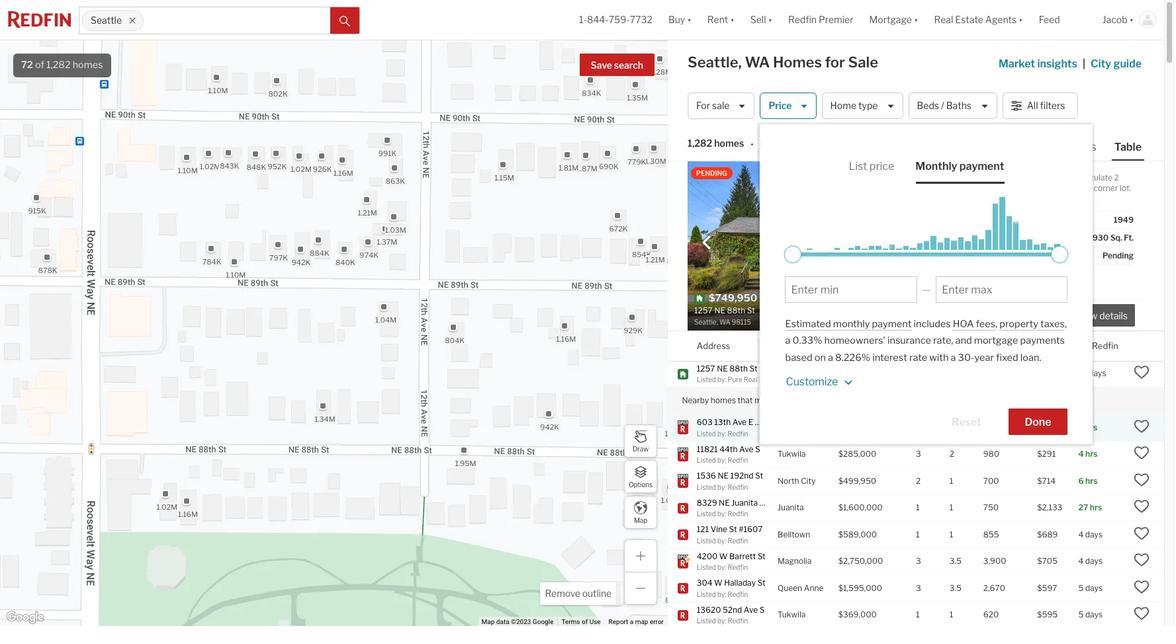 Task type: vqa. For each thing, say whether or not it's contained in the screenshot.
4 hrs hrs
yes



Task type: describe. For each thing, give the bounding box(es) containing it.
updated
[[965, 173, 996, 183]]

year
[[975, 352, 994, 364]]

0 horizontal spatial on
[[927, 233, 938, 243]]

ave for 13th
[[733, 418, 747, 428]]

customize button
[[786, 367, 858, 393]]

0 vertical spatial 13 days
[[986, 233, 1014, 243]]

payments
[[1021, 335, 1065, 347]]

1,282 homes • sort
[[688, 138, 780, 150]]

save
[[591, 60, 612, 71]]

feed
[[1039, 14, 1060, 25]]

listed for 304
[[697, 591, 716, 599]]

0 vertical spatial city
[[1091, 58, 1112, 70]]

wa
[[745, 54, 770, 71]]

redfin inside "button"
[[1092, 341, 1119, 351]]

map
[[635, 619, 648, 626]]

$1,600,000
[[839, 503, 883, 513]]

location button
[[778, 332, 813, 361]]

8.226 % interest rate with a 30-year fixed loan.
[[836, 352, 1042, 364]]

, inside , a
[[1065, 318, 1067, 330]]

980
[[984, 450, 1000, 460]]

juanita inside 8329 ne juanita dr listed by: redfin
[[732, 498, 758, 508]]

list
[[849, 160, 868, 173]]

buy ▾ button
[[669, 0, 692, 40]]

4,930
[[1086, 233, 1109, 243]]

0 vertical spatial 1.10m
[[208, 86, 228, 95]]

13th
[[715, 418, 731, 428]]

926k
[[313, 165, 332, 174]]

192nd
[[731, 471, 754, 481]]

5 for $595
[[1079, 611, 1084, 621]]

a inside % homeowners' insurance rate, and mortgage payments based on a
[[828, 352, 834, 364]]

1 vertical spatial 1.16m
[[556, 335, 576, 344]]

▾ for jacob ▾
[[1130, 14, 1134, 25]]

mortgage
[[870, 14, 912, 25]]

favorite this home image for $714
[[1134, 473, 1150, 489]]

lot.
[[1120, 183, 1132, 193]]

x-out this home image
[[952, 308, 968, 324]]

draw
[[633, 445, 649, 453]]

redfin down beautiful
[[939, 233, 964, 243]]

and inside % homeowners' insurance rate, and mortgage payments based on a
[[956, 335, 972, 347]]

days for $595
[[1086, 611, 1103, 621]]

seattle,
[[688, 54, 742, 71]]

redfin inside 4200 w barrett st listed by: redfin
[[728, 564, 748, 572]]

hrs for 3 hrs
[[1086, 423, 1098, 433]]

move-
[[1013, 173, 1036, 183]]

▾ inside "link"
[[1019, 14, 1023, 25]]

pure
[[728, 376, 743, 384]]

dr
[[760, 498, 769, 508]]

#1607
[[739, 525, 763, 535]]

by: for 1257
[[718, 376, 727, 384]]

redfin premier button
[[781, 0, 862, 40]]

favorite this home image for $597
[[1134, 580, 1150, 596]]

monthly payment element
[[916, 150, 1005, 184]]

11821 44th ave s link
[[697, 445, 766, 456]]

Enter max text field
[[942, 284, 1062, 297]]

779k
[[627, 158, 646, 167]]

sort
[[760, 138, 780, 149]]

$/sq.ft. button
[[1038, 332, 1068, 361]]

none
[[994, 251, 1014, 261]]

reset button
[[936, 409, 998, 436]]

952k
[[267, 162, 286, 172]]

ne for 1257
[[717, 364, 728, 374]]

pending
[[1103, 251, 1134, 261]]

sq.
[[1111, 233, 1123, 243]]

▾ for buy ▾
[[687, 14, 692, 25]]

0 horizontal spatial 1.16m
[[178, 511, 198, 520]]

barrett
[[730, 552, 756, 562]]

hoa inside dialog
[[953, 318, 974, 330]]

0 vertical spatial price button
[[760, 93, 817, 119]]

915k
[[28, 206, 46, 216]]

draw button
[[624, 425, 657, 458]]

real inside 1257 ne 88th st listed by: pure real estate maple leaf
[[744, 376, 758, 384]]

$285,000
[[839, 450, 877, 460]]

beds / baths
[[917, 100, 972, 111]]

all
[[1027, 100, 1038, 111]]

seattle
[[91, 15, 122, 26]]

home type button
[[822, 93, 903, 119]]

monthly
[[833, 318, 870, 330]]

queen
[[778, 584, 803, 594]]

690k
[[599, 162, 619, 172]]

terms
[[562, 619, 580, 626]]

0 vertical spatial homes
[[73, 59, 103, 71]]

1.04m
[[375, 316, 396, 325]]

minimum price slider
[[785, 246, 802, 264]]

based
[[786, 352, 813, 364]]

agents
[[986, 14, 1017, 25]]

includes
[[914, 318, 951, 330]]

estimated
[[786, 318, 831, 330]]

criteria
[[798, 396, 824, 406]]

1.21m for 1.21m
[[646, 255, 665, 265]]

hrs for 27 hrs
[[1090, 503, 1102, 513]]

real inside "link"
[[934, 14, 954, 25]]

4200
[[697, 552, 718, 562]]

% homeowners' insurance rate, and mortgage payments based on a
[[786, 335, 1065, 364]]

0 horizontal spatial on redfin
[[927, 233, 964, 243]]

mortgage ▾
[[870, 14, 919, 25]]

leaf inside tastefully updated and move-in-ready, immaculate 2 bedroom, 1 bath home on a lovely maple leaf corner lot. beautiful har...
[[1076, 183, 1092, 193]]

all filters button
[[1003, 93, 1078, 119]]

4 days for $689
[[1079, 530, 1103, 540]]

2 horizontal spatial 1.02m
[[290, 165, 311, 174]]

real estate agents ▾ link
[[934, 0, 1023, 40]]

w for 304
[[714, 579, 723, 589]]

1 horizontal spatial price
[[839, 341, 860, 351]]

by: for 4200
[[718, 564, 727, 572]]

% inside % homeowners' insurance rate, and mortgage payments based on a
[[814, 335, 823, 347]]

1 horizontal spatial 942k
[[540, 423, 559, 432]]

1 vertical spatial payment
[[872, 318, 912, 330]]

$/sq.ft.
[[1038, 341, 1068, 351]]

1.21m 1.37m
[[358, 208, 397, 247]]

1 horizontal spatial 1.16m
[[333, 169, 353, 178]]

in-
[[1036, 173, 1046, 183]]

a inside tastefully updated and move-in-ready, immaculate 2 bedroom, 1 bath home on a lovely maple leaf corner lot. beautiful har...
[[1022, 183, 1026, 193]]

s for 13620 52nd ave s
[[760, 605, 765, 615]]

1.37m
[[377, 238, 397, 247]]

4 for $705
[[1079, 557, 1084, 567]]

by: for 1536
[[718, 484, 727, 492]]

for
[[697, 100, 710, 111]]

a left 30-
[[951, 352, 956, 364]]

maximum price slider
[[1052, 246, 1069, 264]]

tukwila for 13620 52nd ave s
[[778, 611, 806, 621]]

on inside "button"
[[1079, 341, 1090, 351]]

2 favorite this home image from the top
[[1134, 419, 1150, 435]]

3 for 980
[[916, 450, 921, 460]]

2 vertical spatial 1.10m
[[226, 271, 245, 280]]

by: inside 603 13th ave e #4001 listed by: redfin
[[718, 430, 727, 438]]

map for map data ©2023 google
[[482, 619, 495, 626]]

—
[[923, 284, 931, 295]]

listed for 11821
[[697, 457, 716, 465]]

tukwila for 11821 44th ave s
[[778, 450, 806, 460]]

8329 ne juanita dr link
[[697, 498, 769, 509]]

beds for beds
[[916, 341, 937, 351]]

$714
[[1038, 477, 1056, 487]]

a inside , a
[[786, 335, 791, 347]]

0 horizontal spatial 1,282
[[46, 59, 71, 71]]

monthly
[[916, 160, 958, 173]]

and inside tastefully updated and move-in-ready, immaculate 2 bedroom, 1 bath home on a lovely maple leaf corner lot. beautiful har...
[[997, 173, 1011, 183]]

$595
[[1038, 611, 1058, 621]]

878k
[[38, 266, 57, 275]]

map data ©2023 google
[[482, 619, 554, 626]]

0 vertical spatial hoa
[[927, 251, 944, 261]]

estate inside "link"
[[956, 14, 984, 25]]

w for 4200
[[720, 552, 728, 562]]

52nd
[[723, 605, 742, 615]]

st for 192nd
[[755, 471, 763, 481]]

2,670
[[984, 584, 1006, 594]]

har...
[[962, 194, 979, 204]]

listed for 8329
[[697, 510, 716, 518]]

market insights link
[[999, 43, 1078, 72]]

search
[[614, 60, 644, 71]]

$705
[[1038, 557, 1058, 567]]

outline
[[582, 589, 612, 600]]

#4001
[[755, 418, 780, 428]]

st for 88th
[[750, 364, 758, 374]]

halladay
[[724, 579, 756, 589]]

1 vertical spatial %
[[862, 352, 871, 364]]

loan.
[[1021, 352, 1042, 364]]

redfin inside 304 w halladay st listed by: redfin
[[728, 591, 748, 599]]

sell
[[751, 14, 766, 25]]

redfin inside '121 vine st #1607 listed by: redfin'
[[728, 537, 748, 545]]

belltown
[[778, 530, 811, 540]]

1-844-759-7732 link
[[579, 14, 653, 25]]

redfin inside button
[[789, 14, 817, 25]]

0 horizontal spatial 1.02m
[[156, 503, 177, 513]]

baths button
[[950, 332, 973, 361]]

844-
[[587, 14, 609, 25]]

view details link
[[1069, 303, 1135, 327]]

options button
[[624, 461, 657, 494]]

redfin inside 603 13th ave e #4001 listed by: redfin
[[728, 430, 748, 438]]

2 up "monthly"
[[839, 293, 845, 305]]

immaculate
[[1070, 173, 1113, 183]]

on inside tastefully updated and move-in-ready, immaculate 2 bedroom, 1 bath home on a lovely maple leaf corner lot. beautiful har...
[[1011, 183, 1020, 193]]

buy ▾
[[669, 14, 692, 25]]

days down on redfin "button"
[[1089, 369, 1107, 379]]

jacob ▾
[[1103, 14, 1134, 25]]

photos
[[1061, 141, 1097, 154]]

for sale
[[697, 100, 730, 111]]

previous button image
[[700, 236, 714, 249]]



Task type: locate. For each thing, give the bounding box(es) containing it.
1.16m
[[333, 169, 353, 178], [556, 335, 576, 344], [178, 511, 198, 520]]

listed down the 8329
[[697, 510, 716, 518]]

1 horizontal spatial payment
[[960, 160, 1005, 173]]

2 tukwila from the top
[[778, 611, 806, 621]]

done
[[1025, 417, 1052, 429]]

3 for 2,670
[[916, 584, 921, 594]]

ne inside 8329 ne juanita dr listed by: redfin
[[719, 498, 730, 508]]

mortgage ▾ button
[[870, 0, 919, 40]]

of for 72
[[35, 59, 44, 71]]

days right $705
[[1086, 557, 1103, 567]]

ave inside 603 13th ave e #4001 listed by: redfin
[[733, 418, 747, 428]]

jacob
[[1103, 14, 1128, 25]]

redfin down 8329 ne juanita dr link
[[728, 510, 748, 518]]

on redfin down beautiful
[[927, 233, 964, 243]]

843k
[[220, 162, 239, 171]]

2 vertical spatial ave
[[744, 605, 758, 615]]

Enter min text field
[[791, 284, 912, 297]]

▾ right agents
[[1019, 14, 1023, 25]]

27
[[1079, 503, 1089, 513]]

4 days
[[1079, 530, 1103, 540], [1079, 557, 1103, 567]]

/
[[941, 100, 945, 111]]

s right 52nd
[[760, 605, 765, 615]]

3 favorite this home image from the top
[[1134, 446, 1150, 462]]

on down move-
[[1011, 183, 1020, 193]]

5 favorite this home image from the top
[[1134, 526, 1150, 542]]

2 vertical spatial 4
[[1079, 557, 1084, 567]]

1 horizontal spatial 13
[[1079, 369, 1088, 379]]

listed down 1536
[[697, 484, 716, 492]]

ne for 1536
[[718, 471, 729, 481]]

1 vertical spatial price button
[[839, 332, 860, 361]]

redfin down barrett
[[728, 564, 748, 572]]

$597
[[1038, 584, 1058, 594]]

1 vertical spatial hoa
[[953, 318, 974, 330]]

11821
[[697, 445, 718, 455]]

listed inside 304 w halladay st listed by: redfin
[[697, 591, 716, 599]]

map inside button
[[634, 517, 648, 525]]

hrs up 4 hrs
[[1086, 423, 1098, 433]]

0 vertical spatial 4
[[1079, 450, 1084, 460]]

st inside '121 vine st #1607 listed by: redfin'
[[729, 525, 737, 535]]

1 horizontal spatial of
[[582, 619, 588, 626]]

1 horizontal spatial juanita
[[778, 503, 804, 513]]

1 vertical spatial real
[[744, 376, 758, 384]]

st right barrett
[[758, 552, 766, 562]]

homes inside 1,282 homes • sort
[[715, 138, 744, 149]]

4 favorite this home image from the top
[[1134, 499, 1150, 515]]

estate inside 1257 ne 88th st listed by: pure real estate maple leaf
[[759, 376, 779, 384]]

report
[[609, 619, 628, 626]]

for sale button
[[688, 93, 755, 119]]

1,282 inside 1,282 homes • sort
[[688, 138, 713, 149]]

by: down vine
[[718, 537, 727, 545]]

30-
[[958, 352, 975, 364]]

ave right 52nd
[[744, 605, 758, 615]]

on inside % homeowners' insurance rate, and mortgage payments based on a
[[815, 352, 826, 364]]

remove outline
[[545, 589, 612, 600]]

listed for 1536
[[697, 484, 716, 492]]

0 horizontal spatial 13
[[986, 233, 995, 243]]

2 by: from the top
[[718, 430, 727, 438]]

leaf
[[1076, 183, 1092, 193], [802, 369, 819, 379]]

listed inside the 11821 44th ave s listed by: redfin
[[697, 457, 716, 465]]

1 , from the left
[[996, 318, 998, 330]]

7732
[[630, 14, 653, 25]]

1 vertical spatial 4 days
[[1079, 557, 1103, 567]]

13 days
[[986, 233, 1014, 243], [1079, 369, 1107, 379]]

8 listed from the top
[[697, 591, 716, 599]]

ne
[[717, 364, 728, 374], [718, 471, 729, 481], [719, 498, 730, 508]]

1 inside tastefully updated and move-in-ready, immaculate 2 bedroom, 1 bath home on a lovely maple leaf corner lot. beautiful har...
[[964, 183, 968, 193]]

redfin down 52nd
[[728, 618, 748, 626]]

3 ▾ from the left
[[768, 14, 773, 25]]

redfin down 192nd
[[728, 484, 748, 492]]

buy ▾ button
[[661, 0, 700, 40]]

payment
[[960, 160, 1005, 173], [872, 318, 912, 330]]

and up home
[[997, 173, 1011, 183]]

ave inside the 11821 44th ave s listed by: redfin
[[740, 445, 754, 455]]

sell ▾ button
[[743, 0, 781, 40]]

st inside 1257 ne 88th st listed by: pure real estate maple leaf
[[750, 364, 758, 374]]

4 days for $705
[[1079, 557, 1103, 567]]

baths right /
[[947, 100, 972, 111]]

remove seattle image
[[128, 17, 136, 24]]

a left the map
[[630, 619, 634, 626]]

0 vertical spatial maple
[[1051, 183, 1074, 193]]

price button up sort at the right top of page
[[760, 93, 817, 119]]

days down 27 hrs
[[1086, 530, 1103, 540]]

next button image
[[890, 236, 904, 249]]

2 3.5 from the top
[[950, 584, 962, 594]]

city right |
[[1091, 58, 1112, 70]]

2 vertical spatial 1.16m
[[178, 511, 198, 520]]

days for $705
[[1086, 557, 1103, 567]]

0 horizontal spatial maple
[[778, 369, 801, 379]]

hoa up baths button
[[953, 318, 974, 330]]

0 horizontal spatial estate
[[759, 376, 779, 384]]

0 vertical spatial price
[[769, 100, 792, 111]]

▾
[[687, 14, 692, 25], [730, 14, 735, 25], [768, 14, 773, 25], [914, 14, 919, 25], [1019, 14, 1023, 25], [1130, 14, 1134, 25]]

redfin inside the 11821 44th ave s listed by: redfin
[[728, 457, 748, 465]]

▾ for mortgage ▾
[[914, 14, 919, 25]]

2 ▾ from the left
[[730, 14, 735, 25]]

1 4 from the top
[[1079, 450, 1084, 460]]

days right '$595'
[[1086, 611, 1103, 621]]

1 vertical spatial 3.5
[[950, 584, 962, 594]]

620
[[984, 611, 999, 621]]

1.35m
[[627, 93, 648, 103]]

840k
[[335, 258, 355, 267]]

5 listed from the top
[[697, 510, 716, 518]]

0 vertical spatial 1.21m
[[358, 208, 377, 217]]

payment up insurance
[[872, 318, 912, 330]]

terms of use link
[[562, 619, 601, 626]]

13620
[[697, 605, 721, 615]]

2
[[1115, 173, 1119, 183], [839, 293, 845, 305], [950, 450, 955, 460], [916, 477, 921, 487]]

hrs for 4 hrs
[[1086, 450, 1098, 460]]

seattle, wa homes for sale
[[688, 54, 879, 71]]

home
[[988, 183, 1009, 193]]

3 4 from the top
[[1079, 557, 1084, 567]]

1 3.5 from the top
[[950, 557, 962, 567]]

1 horizontal spatial and
[[997, 173, 1011, 183]]

view
[[1077, 311, 1098, 322]]

6 ▾ from the left
[[1130, 14, 1134, 25]]

1 horizontal spatial on
[[1079, 341, 1090, 351]]

by: inside 304 w halladay st listed by: redfin
[[718, 591, 727, 599]]

2 listed from the top
[[697, 430, 716, 438]]

interest
[[873, 352, 908, 364]]

by: for 121
[[718, 537, 727, 545]]

0 vertical spatial real
[[934, 14, 954, 25]]

0 vertical spatial leaf
[[1076, 183, 1092, 193]]

map region
[[0, 0, 762, 627]]

w inside 304 w halladay st listed by: redfin
[[714, 579, 723, 589]]

ne inside 1536 ne 192nd st listed by: redfin
[[718, 471, 729, 481]]

magnolia
[[778, 557, 812, 567]]

ave left the e
[[733, 418, 747, 428]]

1 horizontal spatial price button
[[839, 332, 860, 361]]

5 days for $597
[[1079, 584, 1103, 594]]

st for halladay
[[758, 579, 766, 589]]

1.87m
[[577, 164, 597, 173]]

price
[[870, 160, 895, 173]]

homes down seattle at left
[[73, 59, 103, 71]]

0 vertical spatial 5
[[1079, 584, 1084, 594]]

redfin inside 8329 ne juanita dr listed by: redfin
[[728, 510, 748, 518]]

13 days down $568 at the right top of the page
[[986, 233, 1014, 243]]

on redfin down view details
[[1079, 341, 1119, 351]]

, up the mortgage
[[996, 318, 998, 330]]

1 vertical spatial 5 days
[[1079, 611, 1103, 621]]

map for map
[[634, 517, 648, 525]]

0 horizontal spatial 13 days
[[986, 233, 1014, 243]]

real right mortgage ▾
[[934, 14, 954, 25]]

1.21m for 1.21m 1.37m
[[358, 208, 377, 217]]

listed down 11821
[[697, 457, 716, 465]]

7 by: from the top
[[718, 564, 727, 572]]

0 horizontal spatial leaf
[[802, 369, 819, 379]]

beautiful
[[927, 194, 961, 204]]

1 horizontal spatial on redfin
[[1079, 341, 1119, 351]]

beds for beds / baths
[[917, 100, 939, 111]]

listed for 4200
[[697, 564, 716, 572]]

homes for 1,282
[[715, 138, 744, 149]]

hrs up 6 hrs
[[1086, 450, 1098, 460]]

6 listed from the top
[[697, 537, 716, 545]]

5 for $597
[[1079, 584, 1084, 594]]

1257 ne 88th st link
[[697, 364, 766, 375]]

804k
[[445, 336, 464, 346]]

8329
[[697, 498, 717, 508]]

sq.ft. button
[[984, 332, 1006, 361]]

ave inside 13620 52nd ave s listed by: redfin
[[744, 605, 758, 615]]

view details button
[[1069, 305, 1135, 327]]

2 up corner
[[1115, 173, 1119, 183]]

favorite this home image for $291
[[1134, 446, 1150, 462]]

▾ right sell
[[768, 14, 773, 25]]

4 by: from the top
[[718, 484, 727, 492]]

0 horizontal spatial payment
[[872, 318, 912, 330]]

3.5 for 3,900
[[950, 557, 962, 567]]

6 by: from the top
[[718, 537, 727, 545]]

1 horizontal spatial %
[[862, 352, 871, 364]]

price up sort at the right top of page
[[769, 100, 792, 111]]

tukwila up north
[[778, 450, 806, 460]]

redfin down 121 vine st #1607 link
[[728, 537, 748, 545]]

$2,750,000
[[839, 557, 883, 567]]

▾ right jacob in the top right of the page
[[1130, 14, 1134, 25]]

favorite this home image for $595
[[1134, 607, 1150, 623]]

homes for nearby
[[711, 396, 736, 406]]

0 vertical spatial 942k
[[291, 258, 310, 267]]

redfin inside 1536 ne 192nd st listed by: redfin
[[728, 484, 748, 492]]

3 up 4 hrs
[[1079, 423, 1084, 433]]

leaf inside 1257 ne 88th st listed by: pure real estate maple leaf
[[802, 369, 819, 379]]

days for $689
[[1086, 530, 1103, 540]]

2 5 from the top
[[1079, 611, 1084, 621]]

13
[[986, 233, 995, 243], [1079, 369, 1088, 379]]

672k
[[609, 224, 628, 234]]

google
[[533, 619, 554, 626]]

a left 0.33
[[786, 335, 791, 347]]

1 vertical spatial on
[[1079, 341, 1090, 351]]

▾ for sell ▾
[[768, 14, 773, 25]]

0 horizontal spatial and
[[956, 335, 972, 347]]

0 vertical spatial 1.16m
[[333, 169, 353, 178]]

, left view
[[1065, 318, 1067, 330]]

1 vertical spatial price
[[839, 341, 860, 351]]

price up "8.226"
[[839, 341, 860, 351]]

ne inside 1257 ne 88th st listed by: pure real estate maple leaf
[[717, 364, 728, 374]]

1 ▾ from the left
[[687, 14, 692, 25]]

1,282 right 72
[[46, 59, 71, 71]]

3 right $285,000
[[916, 450, 921, 460]]

table button
[[1112, 140, 1145, 161]]

days for $597
[[1086, 584, 1103, 594]]

1 vertical spatial 1,282
[[688, 138, 713, 149]]

13 down $568 at the right top of the page
[[986, 233, 995, 243]]

juanita left dr
[[732, 498, 758, 508]]

2 down reset
[[950, 450, 955, 460]]

dialog
[[760, 124, 1093, 445]]

1 vertical spatial city
[[801, 477, 816, 487]]

1 vertical spatial 13 days
[[1079, 369, 1107, 379]]

4 for $291
[[1079, 450, 1084, 460]]

st inside 1536 ne 192nd st listed by: redfin
[[755, 471, 763, 481]]

1 favorite this home image from the top
[[1134, 365, 1150, 381]]

3 right $2,750,000
[[916, 557, 921, 567]]

sq.ft.
[[984, 341, 1006, 351]]

listed down the '603'
[[697, 430, 716, 438]]

4 for $689
[[1079, 530, 1084, 540]]

beds / baths button
[[909, 93, 998, 119]]

1 vertical spatial 1.10m
[[177, 166, 197, 176]]

listed inside '121 vine st #1607 listed by: redfin'
[[697, 537, 716, 545]]

by: inside 13620 52nd ave s listed by: redfin
[[718, 618, 727, 626]]

0 horizontal spatial price
[[769, 100, 792, 111]]

1 vertical spatial 4
[[1079, 530, 1084, 540]]

304 w halladay st listed by: redfin
[[697, 579, 766, 599]]

% down estimated
[[814, 335, 823, 347]]

listed inside 1536 ne 192nd st listed by: redfin
[[697, 484, 716, 492]]

1 horizontal spatial 1.21m
[[646, 255, 665, 265]]

0 vertical spatial beds
[[917, 100, 939, 111]]

3.5 left 2,670
[[950, 584, 962, 594]]

▾ right the mortgage
[[914, 14, 919, 25]]

homes left •
[[715, 138, 744, 149]]

0 horizontal spatial on
[[815, 352, 826, 364]]

4 days right $705
[[1079, 557, 1103, 567]]

use
[[590, 619, 601, 626]]

listed inside 603 13th ave e #4001 listed by: redfin
[[697, 430, 716, 438]]

5 days for $595
[[1079, 611, 1103, 621]]

baths inside "button"
[[947, 100, 972, 111]]

s for 11821 44th ave s
[[755, 445, 761, 455]]

0 vertical spatial 13
[[986, 233, 995, 243]]

1 5 from the top
[[1079, 584, 1084, 594]]

759-
[[609, 14, 630, 25]]

0 vertical spatial 5 days
[[1079, 584, 1103, 594]]

listed for 13620
[[697, 618, 716, 626]]

favorite this home image
[[926, 308, 941, 324], [1134, 473, 1150, 489], [1134, 580, 1150, 596], [1134, 607, 1150, 623]]

ft.
[[1124, 233, 1134, 243]]

days right $597
[[1086, 584, 1103, 594]]

0 vertical spatial 4 days
[[1079, 530, 1103, 540]]

929k
[[623, 326, 643, 336]]

hrs right 27
[[1090, 503, 1102, 513]]

0 horizontal spatial juanita
[[732, 498, 758, 508]]

by: for 11821
[[718, 457, 727, 465]]

2 4 from the top
[[1079, 530, 1084, 540]]

1 horizontal spatial 1,282
[[688, 138, 713, 149]]

1 horizontal spatial 13 days
[[1079, 369, 1107, 379]]

by: down 13th
[[718, 430, 727, 438]]

that
[[738, 396, 753, 406]]

by: inside 1257 ne 88th st listed by: pure real estate maple leaf
[[718, 376, 727, 384]]

listed inside 4200 w barrett st listed by: redfin
[[697, 564, 716, 572]]

0 vertical spatial payment
[[960, 160, 1005, 173]]

6 favorite this home image from the top
[[1134, 553, 1150, 569]]

of for terms
[[582, 619, 588, 626]]

0 vertical spatial on redfin
[[927, 233, 964, 243]]

8 by: from the top
[[718, 591, 727, 599]]

estate up match
[[759, 376, 779, 384]]

ave
[[733, 418, 747, 428], [740, 445, 754, 455], [744, 605, 758, 615]]

s inside the 11821 44th ave s listed by: redfin
[[755, 445, 761, 455]]

dialog containing list price
[[760, 124, 1093, 445]]

1 horizontal spatial on
[[1011, 183, 1020, 193]]

4 listed from the top
[[697, 484, 716, 492]]

4 right $705
[[1079, 557, 1084, 567]]

None search field
[[144, 7, 330, 34]]

1.21m inside 1.21m 1.37m
[[358, 208, 377, 217]]

1 listed from the top
[[697, 376, 716, 384]]

0 vertical spatial map
[[634, 517, 648, 525]]

on down view
[[1079, 341, 1090, 351]]

1 by: from the top
[[718, 376, 727, 384]]

listed down 304
[[697, 591, 716, 599]]

88th
[[730, 364, 748, 374]]

by:
[[718, 376, 727, 384], [718, 430, 727, 438], [718, 457, 727, 465], [718, 484, 727, 492], [718, 510, 727, 518], [718, 537, 727, 545], [718, 564, 727, 572], [718, 591, 727, 599], [718, 618, 727, 626]]

days up the none
[[996, 233, 1014, 243]]

map down options
[[634, 517, 648, 525]]

, a
[[786, 318, 1067, 347]]

ne right 1536
[[718, 471, 729, 481]]

0 vertical spatial of
[[35, 59, 44, 71]]

1 horizontal spatial maple
[[1051, 183, 1074, 193]]

1 horizontal spatial 1.02m
[[199, 163, 220, 172]]

listed inside 13620 52nd ave s listed by: redfin
[[697, 618, 716, 626]]

st right 192nd
[[755, 471, 763, 481]]

▾ for rent ▾
[[730, 14, 735, 25]]

beds inside "button"
[[917, 100, 939, 111]]

listed inside 8329 ne juanita dr listed by: redfin
[[697, 510, 716, 518]]

listed for 121
[[697, 537, 716, 545]]

s
[[755, 445, 761, 455], [760, 605, 765, 615]]

a
[[1022, 183, 1026, 193], [786, 335, 791, 347], [828, 352, 834, 364], [951, 352, 956, 364], [630, 619, 634, 626]]

0 horizontal spatial map
[[482, 619, 495, 626]]

by: down 8329 ne juanita dr link
[[718, 510, 727, 518]]

$689
[[1038, 530, 1058, 540]]

a left "8.226"
[[828, 352, 834, 364]]

tukwila
[[778, 450, 806, 460], [778, 611, 806, 621]]

photo of 1257 ne 88th st, seattle, wa 98115 image
[[688, 162, 916, 331]]

1 vertical spatial w
[[714, 579, 723, 589]]

1 vertical spatial tukwila
[[778, 611, 806, 621]]

1 horizontal spatial estate
[[956, 14, 984, 25]]

5 by: from the top
[[718, 510, 727, 518]]

location
[[778, 341, 813, 351]]

favorite this home image for $689
[[1134, 526, 1150, 542]]

maple inside tastefully updated and move-in-ready, immaculate 2 bedroom, 1 bath home on a lovely maple leaf corner lot. beautiful har...
[[1051, 183, 1074, 193]]

home
[[831, 100, 857, 111]]

1 vertical spatial s
[[760, 605, 765, 615]]

on right next button image
[[927, 233, 938, 243]]

▾ right rent at the top right
[[730, 14, 735, 25]]

heading
[[695, 292, 802, 328]]

price inside button
[[769, 100, 792, 111]]

of
[[35, 59, 44, 71], [582, 619, 588, 626]]

maple inside 1257 ne 88th st listed by: pure real estate maple leaf
[[778, 369, 801, 379]]

0 vertical spatial w
[[720, 552, 728, 562]]

2 right $499,950 at the bottom right of page
[[916, 477, 921, 487]]

real estate agents ▾
[[934, 14, 1023, 25]]

1 vertical spatial on
[[815, 352, 826, 364]]

st inside 4200 w barrett st listed by: redfin
[[758, 552, 766, 562]]

0 horizontal spatial real
[[744, 376, 758, 384]]

by: for 13620
[[718, 618, 727, 626]]

1
[[964, 183, 968, 193], [865, 293, 869, 305], [950, 423, 954, 433], [950, 477, 954, 487], [916, 503, 920, 513], [950, 503, 954, 513], [916, 530, 920, 540], [950, 530, 954, 540], [916, 611, 920, 621], [950, 611, 954, 621]]

3 by: from the top
[[718, 457, 727, 465]]

listed down 121
[[697, 537, 716, 545]]

1 tukwila from the top
[[778, 450, 806, 460]]

by: inside 1536 ne 192nd st listed by: redfin
[[718, 484, 727, 492]]

and up 30-
[[956, 335, 972, 347]]

by: inside 8329 ne juanita dr listed by: redfin
[[718, 510, 727, 518]]

list price element
[[849, 150, 895, 184]]

with
[[930, 352, 949, 364]]

redfin down halladay
[[728, 591, 748, 599]]

by: down 304 w halladay st link
[[718, 591, 727, 599]]

3,900
[[984, 557, 1007, 567]]

favorite button image
[[890, 165, 913, 187]]

listed for 1257
[[697, 376, 716, 384]]

5 ▾ from the left
[[1019, 14, 1023, 25]]

2 4 days from the top
[[1079, 557, 1103, 567]]

3.5 for 2,670
[[950, 584, 962, 594]]

redfin down the 11821 44th ave s link
[[728, 457, 748, 465]]

0 horizontal spatial price button
[[760, 93, 817, 119]]

favorite this home image for $2,133
[[1134, 499, 1150, 515]]

9 listed from the top
[[697, 618, 716, 626]]

submit search image
[[340, 16, 350, 26]]

by: down 4200 w barrett st link
[[718, 564, 727, 572]]

0 horizontal spatial %
[[814, 335, 823, 347]]

favorite button checkbox
[[890, 165, 913, 187]]

1 horizontal spatial city
[[1091, 58, 1112, 70]]

st right 88th
[[750, 364, 758, 374]]

1 vertical spatial 942k
[[540, 423, 559, 432]]

4 up 6
[[1079, 450, 1084, 460]]

2 , from the left
[[1065, 318, 1067, 330]]

bedroom,
[[927, 183, 962, 193]]

2 5 days from the top
[[1079, 611, 1103, 621]]

s inside 13620 52nd ave s listed by: redfin
[[760, 605, 765, 615]]

1 4 days from the top
[[1079, 530, 1103, 540]]

834k
[[582, 89, 601, 98]]

redfin down 603 13th ave e #4001 link
[[728, 430, 748, 438]]

redfin
[[789, 14, 817, 25], [939, 233, 964, 243], [1092, 341, 1119, 351], [728, 430, 748, 438], [728, 457, 748, 465], [728, 484, 748, 492], [728, 510, 748, 518], [728, 537, 748, 545], [728, 564, 748, 572], [728, 591, 748, 599], [728, 618, 748, 626]]

st for barrett
[[758, 552, 766, 562]]

0 vertical spatial baths
[[947, 100, 972, 111]]

1.02m
[[199, 163, 220, 172], [290, 165, 311, 174], [156, 503, 177, 513]]

ave for 52nd
[[744, 605, 758, 615]]

$1,595,000
[[839, 584, 883, 594]]

days
[[996, 233, 1014, 243], [1089, 369, 1107, 379], [1086, 530, 1103, 540], [1086, 557, 1103, 567], [1086, 584, 1103, 594], [1086, 611, 1103, 621]]

1 vertical spatial maple
[[778, 369, 801, 379]]

0 vertical spatial tukwila
[[778, 450, 806, 460]]

72 of 1,282 homes
[[21, 59, 103, 71]]

0 horizontal spatial hoa
[[927, 251, 944, 261]]

by: down the 13620 52nd ave s link
[[718, 618, 727, 626]]

1 5 days from the top
[[1079, 584, 1103, 594]]

5 days right $597
[[1079, 584, 1103, 594]]

ne for 8329
[[719, 498, 730, 508]]

remove
[[545, 589, 581, 600]]

6 hrs
[[1079, 477, 1098, 487]]

favorite this home image for $705
[[1134, 553, 1150, 569]]

by: inside '121 vine st #1607 listed by: redfin'
[[718, 537, 727, 545]]

by: inside 4200 w barrett st listed by: redfin
[[718, 564, 727, 572]]

of left use
[[582, 619, 588, 626]]

0 vertical spatial on
[[1011, 183, 1020, 193]]

1 vertical spatial 13
[[1079, 369, 1088, 379]]

by: inside the 11821 44th ave s listed by: redfin
[[718, 457, 727, 465]]

favorite this home image
[[1134, 365, 1150, 381], [1134, 419, 1150, 435], [1134, 446, 1150, 462], [1134, 499, 1150, 515], [1134, 526, 1150, 542], [1134, 553, 1150, 569]]

9 by: from the top
[[718, 618, 727, 626]]

homes up 13th
[[711, 396, 736, 406]]

1 vertical spatial baths
[[950, 341, 973, 351]]

1 horizontal spatial map
[[634, 517, 648, 525]]

of right 72
[[35, 59, 44, 71]]

2 inside tastefully updated and move-in-ready, immaculate 2 bedroom, 1 bath home on a lovely maple leaf corner lot. beautiful har...
[[1115, 173, 1119, 183]]

hrs for 6 hrs
[[1086, 477, 1098, 487]]

7 listed from the top
[[697, 564, 716, 572]]

customize
[[786, 376, 838, 389]]

market insights | city guide
[[999, 58, 1142, 70]]

1 vertical spatial of
[[582, 619, 588, 626]]

real estate agents ▾ button
[[927, 0, 1031, 40]]

redfin inside 13620 52nd ave s listed by: redfin
[[728, 618, 748, 626]]

0 horizontal spatial ,
[[996, 318, 998, 330]]

by: left pure
[[718, 376, 727, 384]]

photos button
[[1059, 140, 1112, 160]]

8.226
[[836, 352, 862, 364]]

1 vertical spatial and
[[956, 335, 972, 347]]

1 horizontal spatial hoa
[[953, 318, 974, 330]]

w inside 4200 w barrett st listed by: redfin
[[720, 552, 728, 562]]

terms of use
[[562, 619, 601, 626]]

map
[[634, 517, 648, 525], [482, 619, 495, 626]]

1 vertical spatial 5
[[1079, 611, 1084, 621]]

5 right $597
[[1079, 584, 1084, 594]]

leaf down the based on the right
[[802, 369, 819, 379]]

1 vertical spatial estate
[[759, 376, 779, 384]]

0 vertical spatial ave
[[733, 418, 747, 428]]

listed down 13620
[[697, 618, 716, 626]]

st right halladay
[[758, 579, 766, 589]]

on right the based on the right
[[815, 352, 826, 364]]

by: for 8329
[[718, 510, 727, 518]]

1 horizontal spatial ,
[[1065, 318, 1067, 330]]

3 for 3,900
[[916, 557, 921, 567]]

w right 304
[[714, 579, 723, 589]]

4 ▾ from the left
[[914, 14, 919, 25]]

estimated monthly payment includes hoa fees , property taxes
[[786, 318, 1065, 330]]

listed inside 1257 ne 88th st listed by: pure real estate maple leaf
[[697, 376, 716, 384]]

3 right '$1,595,000'
[[916, 584, 921, 594]]

1 horizontal spatial leaf
[[1076, 183, 1092, 193]]

2 vertical spatial homes
[[711, 396, 736, 406]]

price button down "monthly"
[[839, 332, 860, 361]]

by: for 304
[[718, 591, 727, 599]]

ave for 44th
[[740, 445, 754, 455]]

ave right 44th
[[740, 445, 754, 455]]

st inside 304 w halladay st listed by: redfin
[[758, 579, 766, 589]]

juanita down north
[[778, 503, 804, 513]]

1 vertical spatial homes
[[715, 138, 744, 149]]

s down #4001
[[755, 445, 761, 455]]

listed down the 4200
[[697, 564, 716, 572]]

3 listed from the top
[[697, 457, 716, 465]]

google image
[[3, 610, 47, 627]]



